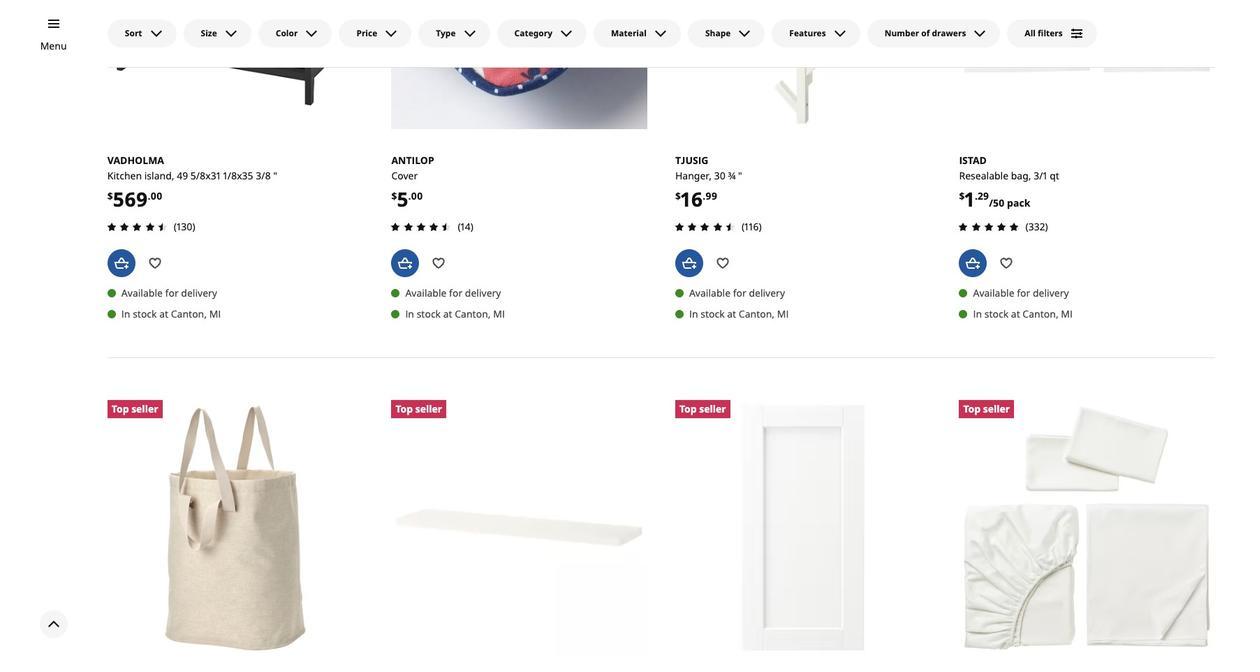 Task type: describe. For each thing, give the bounding box(es) containing it.
available for delivery for 569
[[121, 286, 217, 299]]

antilop cover $ 5 . 00
[[391, 154, 434, 212]]

(332)
[[1026, 220, 1048, 233]]

type
[[436, 27, 456, 39]]

. inside antilop cover $ 5 . 00
[[408, 189, 411, 203]]

for for 16
[[733, 286, 747, 299]]

available for delivery for 1
[[973, 286, 1069, 299]]

in stock at canton, mi for 569
[[121, 307, 221, 320]]

category
[[514, 27, 553, 39]]

mi for 16
[[777, 307, 789, 320]]

available for 1
[[973, 286, 1015, 299]]

29
[[978, 189, 989, 203]]

resealable
[[959, 169, 1009, 182]]

bag,
[[1011, 169, 1031, 182]]

tjusig
[[675, 154, 709, 167]]

number of drawers
[[885, 27, 966, 39]]

stock for 16
[[701, 307, 725, 320]]

features button
[[772, 20, 860, 48]]

number of drawers button
[[867, 20, 1001, 48]]

(116)
[[742, 220, 762, 233]]

1 top seller from the left
[[112, 402, 158, 415]]

4 top seller from the left
[[964, 402, 1010, 415]]

. inside istad resealable bag, 3/1 qt $ 1 . 29 /50 pack
[[975, 189, 978, 203]]

in stock at canton, mi for 16
[[689, 307, 789, 320]]

available for delivery for 16
[[689, 286, 785, 299]]

delivery for 5
[[465, 286, 501, 299]]

of
[[922, 27, 930, 39]]

all filters
[[1025, 27, 1063, 39]]

at for 1
[[1011, 307, 1020, 320]]

all
[[1025, 27, 1036, 39]]

1 top from the left
[[112, 402, 129, 415]]

island,
[[144, 169, 174, 182]]

antilop
[[391, 154, 434, 167]]

canton, for 5
[[455, 307, 491, 320]]

stock for 569
[[133, 307, 157, 320]]

available for 5
[[405, 286, 447, 299]]

1
[[965, 186, 975, 212]]

2 seller from the left
[[415, 402, 442, 415]]

available for delivery for 5
[[405, 286, 501, 299]]

color
[[276, 27, 298, 39]]

2 top from the left
[[396, 402, 413, 415]]

istad
[[959, 154, 987, 167]]

4 top from the left
[[964, 402, 981, 415]]

3 top from the left
[[680, 402, 697, 415]]

review: 4.7 out of 5 stars. total reviews: 130 image
[[103, 218, 171, 235]]

size
[[201, 27, 217, 39]]

1/8x35
[[223, 169, 253, 182]]

menu button
[[40, 38, 67, 54]]

. inside vadholma kitchen island, 49 5/8x31 1/8x35 3/8 " $ 569 . 00
[[148, 189, 151, 203]]

30
[[714, 169, 726, 182]]

qt
[[1050, 169, 1060, 182]]

$ inside istad resealable bag, 3/1 qt $ 1 . 29 /50 pack
[[959, 189, 965, 203]]

in for 569
[[121, 307, 130, 320]]

canton, for 1
[[1023, 307, 1059, 320]]

price button
[[339, 20, 412, 48]]

/50
[[989, 196, 1005, 210]]

shape
[[705, 27, 731, 39]]

. inside tjusig hanger, 30 ¾ " $ 16 . 99
[[703, 189, 706, 203]]

available for 16
[[689, 286, 731, 299]]

category button
[[497, 20, 587, 48]]

available for 569
[[121, 286, 163, 299]]

vadholma kitchen island, 49 5/8x31 1/8x35 3/8 " $ 569 . 00
[[107, 154, 277, 212]]

kitchen
[[107, 169, 142, 182]]

size button
[[183, 20, 251, 48]]

features
[[790, 27, 826, 39]]

" inside tjusig hanger, 30 ¾ " $ 16 . 99
[[738, 169, 742, 182]]

¾
[[728, 169, 736, 182]]

canton, for 569
[[171, 307, 207, 320]]

mi for 1
[[1061, 307, 1073, 320]]

delivery for 569
[[181, 286, 217, 299]]

5/8x31
[[191, 169, 221, 182]]

material
[[611, 27, 647, 39]]



Task type: vqa. For each thing, say whether or not it's contained in the screenshot.
3rd the Top seller from left
yes



Task type: locate. For each thing, give the bounding box(es) containing it.
in for 5
[[405, 307, 414, 320]]

3 in stock at canton, mi from the left
[[405, 307, 505, 320]]

3 stock from the left
[[417, 307, 441, 320]]

1 for from the left
[[165, 286, 179, 299]]

1 " from the left
[[273, 169, 277, 182]]

available for delivery down (14)
[[405, 286, 501, 299]]

49
[[177, 169, 188, 182]]

mi for 569
[[209, 307, 221, 320]]

in stock at canton, mi
[[121, 307, 221, 320], [689, 307, 789, 320], [405, 307, 505, 320], [973, 307, 1073, 320]]

00 inside antilop cover $ 5 . 00
[[411, 189, 423, 203]]

tjusig hanger, 30 ¾ " $ 16 . 99
[[675, 154, 742, 212]]

3 canton, from the left
[[455, 307, 491, 320]]

4 . from the left
[[975, 189, 978, 203]]

1 stock from the left
[[133, 307, 157, 320]]

1 canton, from the left
[[171, 307, 207, 320]]

available for delivery
[[121, 286, 217, 299], [689, 286, 785, 299], [405, 286, 501, 299], [973, 286, 1069, 299]]

2 for from the left
[[733, 286, 747, 299]]

delivery down (14)
[[465, 286, 501, 299]]

(130)
[[174, 220, 195, 233]]

" right '¾'
[[738, 169, 742, 182]]

16
[[681, 186, 703, 212]]

1 delivery from the left
[[181, 286, 217, 299]]

3 delivery from the left
[[465, 286, 501, 299]]

$ left 29
[[959, 189, 965, 203]]

in stock at canton, mi for 1
[[973, 307, 1073, 320]]

4 $ from the left
[[959, 189, 965, 203]]

00 down island,
[[151, 189, 162, 203]]

2 canton, from the left
[[739, 307, 775, 320]]

" inside vadholma kitchen island, 49 5/8x31 1/8x35 3/8 " $ 569 . 00
[[273, 169, 277, 182]]

available down 'review: 4.4 out of 5 stars. total reviews: 14' image
[[405, 286, 447, 299]]

$ inside tjusig hanger, 30 ¾ " $ 16 . 99
[[675, 189, 681, 203]]

for
[[165, 286, 179, 299], [733, 286, 747, 299], [449, 286, 463, 299], [1017, 286, 1031, 299]]

delivery for 1
[[1033, 286, 1069, 299]]

3 mi from the left
[[493, 307, 505, 320]]

4 at from the left
[[1011, 307, 1020, 320]]

delivery for 16
[[749, 286, 785, 299]]

at for 5
[[443, 307, 452, 320]]

1 $ from the left
[[107, 189, 113, 203]]

1 horizontal spatial "
[[738, 169, 742, 182]]

1 at from the left
[[159, 307, 168, 320]]

99
[[706, 189, 717, 203]]

2 in stock at canton, mi from the left
[[689, 307, 789, 320]]

3/1
[[1034, 169, 1048, 182]]

for for 569
[[165, 286, 179, 299]]

2 mi from the left
[[777, 307, 789, 320]]

istad resealable bag, 3/1 qt $ 1 . 29 /50 pack
[[959, 154, 1060, 212]]

$ down cover
[[391, 189, 397, 203]]

all filters button
[[1008, 20, 1097, 48]]

3/8
[[256, 169, 271, 182]]

4 delivery from the left
[[1033, 286, 1069, 299]]

material button
[[594, 20, 681, 48]]

canton, for 16
[[739, 307, 775, 320]]

hanger,
[[675, 169, 712, 182]]

3 seller from the left
[[699, 402, 726, 415]]

stock for 5
[[417, 307, 441, 320]]

1 mi from the left
[[209, 307, 221, 320]]

stock
[[133, 307, 157, 320], [701, 307, 725, 320], [417, 307, 441, 320], [985, 307, 1009, 320]]

3 . from the left
[[408, 189, 411, 203]]

$ down kitchen
[[107, 189, 113, 203]]

seller
[[131, 402, 158, 415], [415, 402, 442, 415], [699, 402, 726, 415], [983, 402, 1010, 415]]

. down cover
[[408, 189, 411, 203]]

1 00 from the left
[[151, 189, 162, 203]]

drawers
[[932, 27, 966, 39]]

2 00 from the left
[[411, 189, 423, 203]]

for down (116)
[[733, 286, 747, 299]]

delivery down (332)
[[1033, 286, 1069, 299]]

for down (14)
[[449, 286, 463, 299]]

review: 4.4 out of 5 stars. total reviews: 14 image
[[387, 218, 455, 235]]

mi
[[209, 307, 221, 320], [777, 307, 789, 320], [493, 307, 505, 320], [1061, 307, 1073, 320]]

(14)
[[458, 220, 474, 233]]

stock for 1
[[985, 307, 1009, 320]]

sort button
[[107, 20, 176, 48]]

2 in from the left
[[689, 307, 698, 320]]

00 inside vadholma kitchen island, 49 5/8x31 1/8x35 3/8 " $ 569 . 00
[[151, 189, 162, 203]]

00
[[151, 189, 162, 203], [411, 189, 423, 203]]

for for 1
[[1017, 286, 1031, 299]]

at
[[159, 307, 168, 320], [727, 307, 736, 320], [443, 307, 452, 320], [1011, 307, 1020, 320]]

3 top seller from the left
[[680, 402, 726, 415]]

at for 569
[[159, 307, 168, 320]]

1 available for delivery from the left
[[121, 286, 217, 299]]

2 . from the left
[[703, 189, 706, 203]]

available for delivery down (130)
[[121, 286, 217, 299]]

delivery
[[181, 286, 217, 299], [749, 286, 785, 299], [465, 286, 501, 299], [1033, 286, 1069, 299]]

available down review: 4.7 out of 5 stars. total reviews: 130 image on the left of the page
[[121, 286, 163, 299]]

5
[[397, 186, 408, 212]]

3 $ from the left
[[391, 189, 397, 203]]

.
[[148, 189, 151, 203], [703, 189, 706, 203], [408, 189, 411, 203], [975, 189, 978, 203]]

0 horizontal spatial "
[[273, 169, 277, 182]]

4 canton, from the left
[[1023, 307, 1059, 320]]

number
[[885, 27, 919, 39]]

available
[[121, 286, 163, 299], [689, 286, 731, 299], [405, 286, 447, 299], [973, 286, 1015, 299]]

pack
[[1007, 196, 1031, 210]]

. down island,
[[148, 189, 151, 203]]

1 in stock at canton, mi from the left
[[121, 307, 221, 320]]

. down hanger,
[[703, 189, 706, 203]]

3 in from the left
[[405, 307, 414, 320]]

1 available from the left
[[121, 286, 163, 299]]

review: 4.6 out of 5 stars. total reviews: 116 image
[[671, 218, 739, 235]]

for for 5
[[449, 286, 463, 299]]

at for 16
[[727, 307, 736, 320]]

4 in stock at canton, mi from the left
[[973, 307, 1073, 320]]

review: 4.8 out of 5 stars. total reviews: 332 image
[[955, 218, 1023, 235]]

filters
[[1038, 27, 1063, 39]]

menu
[[40, 39, 67, 52]]

2 top seller from the left
[[396, 402, 442, 415]]

4 in from the left
[[973, 307, 982, 320]]

1 . from the left
[[148, 189, 151, 203]]

4 mi from the left
[[1061, 307, 1073, 320]]

$ inside vadholma kitchen island, 49 5/8x31 1/8x35 3/8 " $ 569 . 00
[[107, 189, 113, 203]]

3 available from the left
[[405, 286, 447, 299]]

2 $ from the left
[[675, 189, 681, 203]]

color button
[[258, 20, 332, 48]]

2 available for delivery from the left
[[689, 286, 785, 299]]

sort
[[125, 27, 142, 39]]

4 for from the left
[[1017, 286, 1031, 299]]

available down review: 4.6 out of 5 stars. total reviews: 116 image
[[689, 286, 731, 299]]

"
[[273, 169, 277, 182], [738, 169, 742, 182]]

mi for 5
[[493, 307, 505, 320]]

in for 16
[[689, 307, 698, 320]]

4 stock from the left
[[985, 307, 1009, 320]]

for down (130)
[[165, 286, 179, 299]]

top
[[112, 402, 129, 415], [396, 402, 413, 415], [680, 402, 697, 415], [964, 402, 981, 415]]

price
[[357, 27, 377, 39]]

2 stock from the left
[[701, 307, 725, 320]]

top seller
[[112, 402, 158, 415], [396, 402, 442, 415], [680, 402, 726, 415], [964, 402, 1010, 415]]

available for delivery down (332)
[[973, 286, 1069, 299]]

3 for from the left
[[449, 286, 463, 299]]

" right 3/8 on the top left
[[273, 169, 277, 182]]

available for delivery down (116)
[[689, 286, 785, 299]]

1 horizontal spatial 00
[[411, 189, 423, 203]]

type button
[[419, 20, 490, 48]]

in stock at canton, mi for 5
[[405, 307, 505, 320]]

vadholma
[[107, 154, 164, 167]]

4 available from the left
[[973, 286, 1015, 299]]

available down review: 4.8 out of 5 stars. total reviews: 332 image
[[973, 286, 1015, 299]]

. down resealable
[[975, 189, 978, 203]]

00 right 5
[[411, 189, 423, 203]]

$ down hanger,
[[675, 189, 681, 203]]

$
[[107, 189, 113, 203], [675, 189, 681, 203], [391, 189, 397, 203], [959, 189, 965, 203]]

cover
[[391, 169, 418, 182]]

delivery down (130)
[[181, 286, 217, 299]]

1 in from the left
[[121, 307, 130, 320]]

2 at from the left
[[727, 307, 736, 320]]

2 " from the left
[[738, 169, 742, 182]]

4 available for delivery from the left
[[973, 286, 1069, 299]]

3 at from the left
[[443, 307, 452, 320]]

shape button
[[688, 20, 765, 48]]

canton,
[[171, 307, 207, 320], [739, 307, 775, 320], [455, 307, 491, 320], [1023, 307, 1059, 320]]

2 delivery from the left
[[749, 286, 785, 299]]

2 available from the left
[[689, 286, 731, 299]]

3 available for delivery from the left
[[405, 286, 501, 299]]

1 seller from the left
[[131, 402, 158, 415]]

569
[[113, 186, 148, 212]]

delivery down (116)
[[749, 286, 785, 299]]

4 seller from the left
[[983, 402, 1010, 415]]

0 horizontal spatial 00
[[151, 189, 162, 203]]

in for 1
[[973, 307, 982, 320]]

for down (332)
[[1017, 286, 1031, 299]]

$ inside antilop cover $ 5 . 00
[[391, 189, 397, 203]]

in
[[121, 307, 130, 320], [689, 307, 698, 320], [405, 307, 414, 320], [973, 307, 982, 320]]



